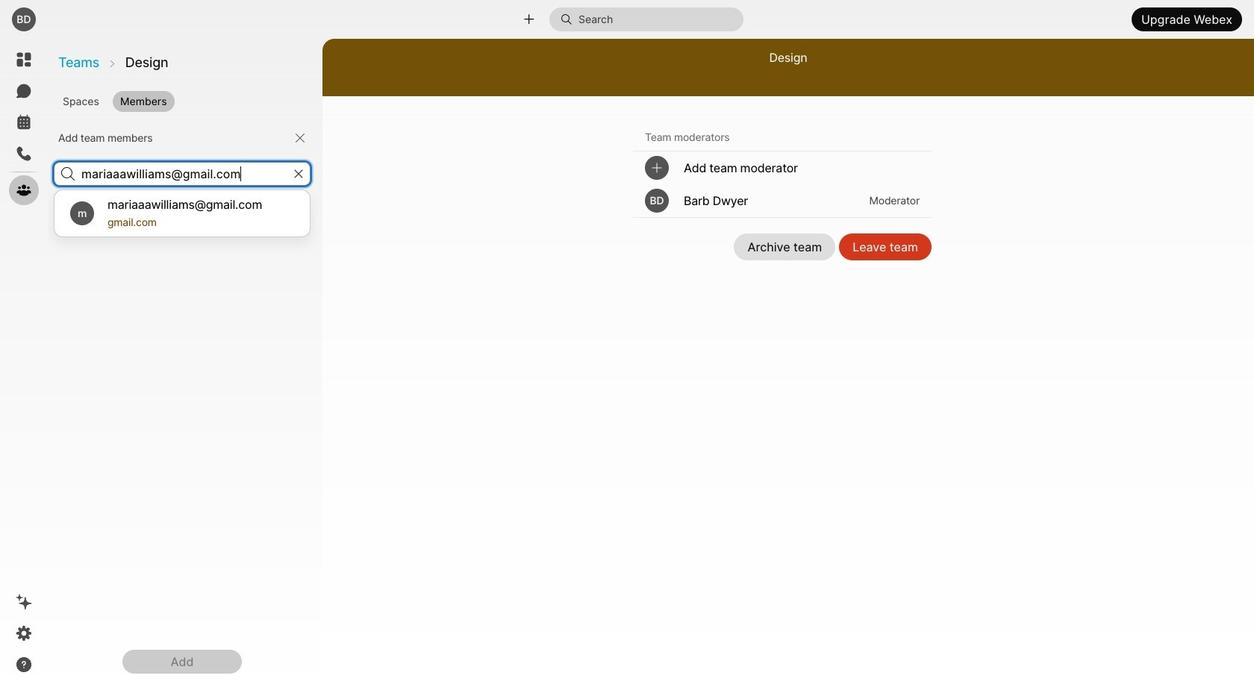 Task type: locate. For each thing, give the bounding box(es) containing it.
close add team members section image
[[294, 132, 306, 144]]

tab list
[[52, 85, 321, 114]]

add team moderator list item
[[633, 152, 932, 184]]

Add people by name or email text field
[[54, 162, 311, 186]]

list item
[[48, 124, 317, 152]]

navigation
[[0, 39, 48, 694]]

search_18 image
[[61, 168, 75, 181]]



Task type: describe. For each thing, give the bounding box(es) containing it.
webex tab list
[[9, 45, 39, 205]]

barb dwyer list item
[[633, 184, 932, 217]]

mariaaawilliams@gmail.com list item
[[58, 194, 306, 233]]

team moderators list
[[633, 152, 932, 218]]



Task type: vqa. For each thing, say whether or not it's contained in the screenshot.
Devices tab
no



